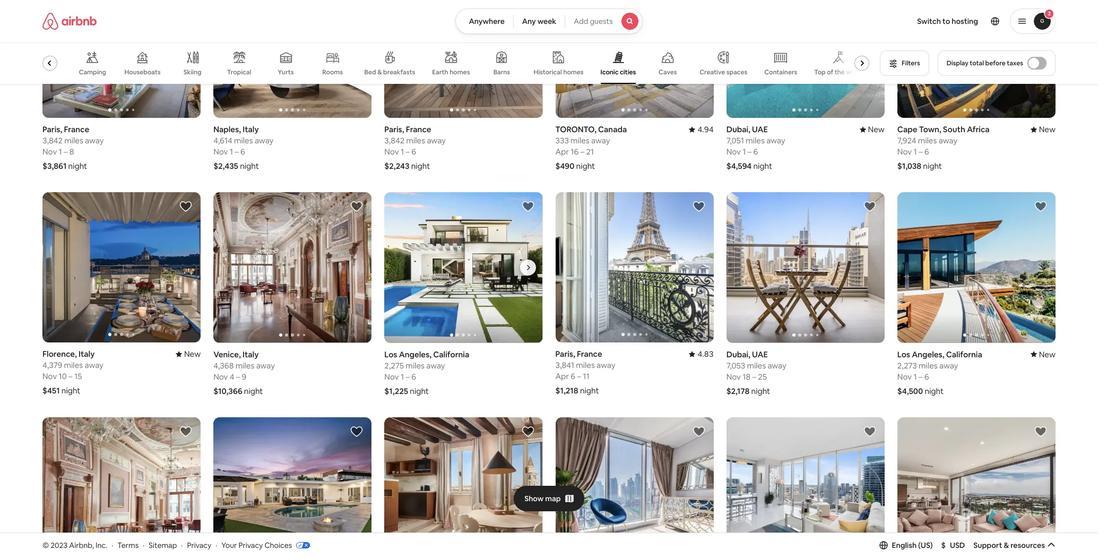 Task type: vqa. For each thing, say whether or not it's contained in the screenshot.
second 5.0 out of 5 average rating image from the right
no



Task type: locate. For each thing, give the bounding box(es) containing it.
angeles, up 2,273
[[912, 349, 945, 359]]

4,614
[[214, 136, 232, 146]]

nov inside the 'paris, france 3,842 miles away nov 1 – 8 $3,861 night'
[[42, 147, 57, 157]]

italy for naples,
[[243, 124, 259, 134]]

– up the $4,500
[[919, 371, 923, 381]]

1 privacy from the left
[[187, 540, 211, 550]]

italy
[[243, 124, 259, 134], [79, 349, 95, 359], [243, 349, 259, 359]]

night for paris, france 3,842 miles away nov 1 – 6 $2,243 night
[[411, 161, 430, 171]]

france inside the 'paris, france 3,842 miles away nov 1 – 8 $3,861 night'
[[64, 124, 89, 134]]

dubai, up the 7,053
[[727, 349, 751, 359]]

miles right 7,051
[[746, 136, 765, 146]]

1 down 2,273
[[914, 371, 917, 381]]

nov inside los angeles, california 2,275 miles away nov 1 – 6 $1,225 night
[[385, 371, 399, 381]]

miles down "naples,"
[[234, 136, 253, 146]]

miles inside "naples, italy 4,614 miles away nov 1 – 6 $2,435 night"
[[234, 136, 253, 146]]

1 horizontal spatial add to wishlist: los angeles, california image
[[522, 200, 534, 213]]

away inside toronto, canada 333 miles away apr 16 – 21 $490 night
[[591, 136, 610, 146]]

1 inside the 'paris, france 3,842 miles away nov 1 – 8 $3,861 night'
[[59, 147, 62, 157]]

apr inside toronto, canada 333 miles away apr 16 – 21 $490 night
[[556, 147, 569, 157]]

uae inside dubai, uae 7,051 miles away nov 1 – 6 $4,594 night
[[752, 124, 768, 134]]

– for paris, france 3,841 miles away apr 6 – 11 $1,218 night
[[577, 371, 581, 381]]

angeles, up '2,275'
[[399, 349, 432, 359]]

south
[[943, 124, 966, 134]]

0 vertical spatial uae
[[752, 124, 768, 134]]

nov inside dubai, uae 7,053 miles away nov 18 – 25 $2,178 night
[[727, 371, 741, 381]]

· left privacy link
[[181, 540, 183, 550]]

0 horizontal spatial france
[[64, 124, 89, 134]]

– for florence, italy 4,379 miles away nov 10 – 15 $451 night
[[69, 371, 73, 381]]

add to wishlist: los angeles, california image
[[1035, 200, 1048, 213]]

night right $1,038
[[923, 161, 942, 171]]

los inside los angeles, california 2,275 miles away nov 1 – 6 $1,225 night
[[385, 349, 397, 359]]

· right terms
[[143, 540, 145, 550]]

los up '2,275'
[[385, 349, 397, 359]]

2 apr from the top
[[556, 371, 569, 381]]

paris, for paris, france 3,842 miles away nov 1 – 6 $2,243 night
[[385, 124, 404, 134]]

dubai, uae 7,051 miles away nov 1 – 6 $4,594 night
[[727, 124, 786, 171]]

france up 8
[[64, 124, 89, 134]]

1 horizontal spatial homes
[[564, 68, 584, 76]]

dubai, uae 7,053 miles away nov 18 – 25 $2,178 night
[[727, 349, 787, 396]]

– inside toronto, canada 333 miles away apr 16 – 21 $490 night
[[581, 147, 585, 157]]

night inside dubai, uae 7,051 miles away nov 1 – 6 $4,594 night
[[754, 161, 773, 171]]

night down 8
[[68, 161, 87, 171]]

california
[[433, 349, 469, 359], [946, 349, 983, 359]]

miles inside dubai, uae 7,051 miles away nov 1 – 6 $4,594 night
[[746, 136, 765, 146]]

paris,
[[42, 124, 62, 134], [385, 124, 404, 134], [556, 349, 575, 359]]

night inside "naples, italy 4,614 miles away nov 1 – 6 $2,435 night"
[[240, 161, 259, 171]]

– for toronto, canada 333 miles away apr 16 – 21 $490 night
[[581, 147, 585, 157]]

– inside paris, france 3,841 miles away apr 6 – 11 $1,218 night
[[577, 371, 581, 381]]

1 down 7,051
[[743, 147, 746, 157]]

2 dubai, from the top
[[727, 349, 751, 359]]

– for paris, france 3,842 miles away nov 1 – 8 $3,861 night
[[64, 147, 68, 157]]

new place to stay image
[[860, 124, 885, 134], [1031, 124, 1056, 134], [1031, 349, 1056, 359]]

– up $4,594
[[748, 147, 752, 157]]

new place to stay image for cape town, south africa 7,924 miles away nov 1 – 6 $1,038 night
[[1031, 124, 1056, 134]]

0 vertical spatial dubai,
[[727, 124, 751, 134]]

1 vertical spatial uae
[[752, 349, 768, 359]]

3,842 up $2,243
[[385, 136, 405, 146]]

uae for 7,051
[[752, 124, 768, 134]]

1 horizontal spatial 3,842
[[385, 136, 405, 146]]

venice, italy 4,368 miles away nov 4 – 9 $10,366 night
[[214, 349, 275, 396]]

hosting
[[952, 16, 979, 26]]

new for florence, italy 4,379 miles away nov 10 – 15 $451 night
[[184, 349, 201, 359]]

away for dubai, uae 7,053 miles away nov 18 – 25 $2,178 night
[[768, 360, 787, 370]]

france up $2,243
[[406, 124, 431, 134]]

night inside toronto, canada 333 miles away apr 16 – 21 $490 night
[[576, 161, 595, 171]]

privacy left your
[[187, 540, 211, 550]]

0 horizontal spatial angeles,
[[399, 349, 432, 359]]

night inside los angeles, california 2,275 miles away nov 1 – 6 $1,225 night
[[410, 386, 429, 396]]

los inside los angeles, california 2,273 miles away nov 1 – 6 $4,500 night
[[898, 349, 911, 359]]

& for bed
[[378, 68, 382, 76]]

2 horizontal spatial france
[[577, 349, 602, 359]]

4.94
[[698, 124, 714, 134]]

apr down 333
[[556, 147, 569, 157]]

barns
[[494, 68, 510, 76]]

paris, for paris, france 3,841 miles away apr 6 – 11 $1,218 night
[[556, 349, 575, 359]]

1 uae from the top
[[752, 124, 768, 134]]

miles up 9
[[236, 360, 255, 370]]

night inside dubai, uae 7,053 miles away nov 18 – 25 $2,178 night
[[752, 386, 770, 396]]

1 apr from the top
[[556, 147, 569, 157]]

night for paris, france 3,841 miles away apr 6 – 11 $1,218 night
[[580, 386, 599, 396]]

away inside venice, italy 4,368 miles away nov 4 – 9 $10,366 night
[[256, 360, 275, 370]]

miles up $2,243
[[406, 136, 425, 146]]

8
[[69, 147, 74, 157]]

apr for apr 16 – 21
[[556, 147, 569, 157]]

nov for paris, france 3,842 miles away nov 1 – 6 $2,243 night
[[385, 147, 399, 157]]

0 horizontal spatial privacy
[[187, 540, 211, 550]]

rooms
[[322, 68, 343, 76]]

dubai, inside dubai, uae 7,053 miles away nov 18 – 25 $2,178 night
[[727, 349, 751, 359]]

$2,435
[[214, 161, 238, 171]]

italy for florence,
[[79, 349, 95, 359]]

1 angeles, from the left
[[399, 349, 432, 359]]

sitemap
[[149, 540, 177, 550]]

miles down toronto,
[[571, 136, 590, 146]]

angeles, for 2,273
[[912, 349, 945, 359]]

– inside "naples, italy 4,614 miles away nov 1 – 6 $2,435 night"
[[235, 147, 239, 157]]

1 california from the left
[[433, 349, 469, 359]]

& right bed
[[378, 68, 382, 76]]

2023
[[51, 540, 68, 550]]

1 down the '7,924'
[[914, 147, 917, 157]]

miles right '2,275'
[[406, 360, 425, 370]]

$4,594
[[727, 161, 752, 171]]

angeles, inside los angeles, california 2,273 miles away nov 1 – 6 $4,500 night
[[912, 349, 945, 359]]

1 down 4,614
[[230, 147, 233, 157]]

earth homes
[[432, 68, 470, 76]]

miles inside venice, italy 4,368 miles away nov 4 – 9 $10,366 night
[[236, 360, 255, 370]]

miles up 8
[[64, 136, 83, 146]]

italy right "naples,"
[[243, 124, 259, 134]]

4.94 out of 5 average rating image
[[689, 124, 714, 134]]

away inside "naples, italy 4,614 miles away nov 1 – 6 $2,435 night"
[[255, 136, 274, 146]]

$1,038
[[898, 161, 922, 171]]

paris, up 3,841
[[556, 349, 575, 359]]

& right "support"
[[1004, 540, 1009, 550]]

night down 25
[[752, 386, 770, 396]]

los for los angeles, california 2,275 miles away nov 1 – 6 $1,225 night
[[385, 349, 397, 359]]

1 inside los angeles, california 2,273 miles away nov 1 – 6 $4,500 night
[[914, 371, 917, 381]]

1 horizontal spatial california
[[946, 349, 983, 359]]

0 vertical spatial add to wishlist: los angeles, california image
[[522, 200, 534, 213]]

1 down '2,275'
[[401, 371, 404, 381]]

– left 21
[[581, 147, 585, 157]]

& for support
[[1004, 540, 1009, 550]]

display
[[947, 59, 969, 67]]

1
[[59, 147, 62, 157], [230, 147, 233, 157], [401, 147, 404, 157], [743, 147, 746, 157], [914, 147, 917, 157], [401, 371, 404, 381], [914, 371, 917, 381]]

night inside venice, italy 4,368 miles away nov 4 – 9 $10,366 night
[[244, 386, 263, 396]]

away inside los angeles, california 2,275 miles away nov 1 – 6 $1,225 night
[[427, 360, 445, 370]]

0 horizontal spatial california
[[433, 349, 469, 359]]

0 horizontal spatial add to wishlist: dubai, uae image
[[693, 425, 705, 438]]

add to wishlist: dubai, uae image
[[864, 200, 876, 213], [693, 425, 705, 438]]

1 horizontal spatial angeles,
[[912, 349, 945, 359]]

3,842 inside paris, france 3,842 miles away nov 1 – 6 $2,243 night
[[385, 136, 405, 146]]

paris, inside paris, france 3,841 miles away apr 6 – 11 $1,218 night
[[556, 349, 575, 359]]

night down 21
[[576, 161, 595, 171]]

3,842 up $3,861
[[42, 136, 63, 146]]

miles up 15
[[64, 360, 83, 370]]

california inside los angeles, california 2,275 miles away nov 1 – 6 $1,225 night
[[433, 349, 469, 359]]

naples,
[[214, 124, 241, 134]]

3,842 inside the 'paris, france 3,842 miles away nov 1 – 8 $3,861 night'
[[42, 136, 63, 146]]

– left 15
[[69, 371, 73, 381]]

dubai, for 7,053
[[727, 349, 751, 359]]

italy up 9
[[243, 349, 259, 359]]

–
[[64, 147, 68, 157], [581, 147, 585, 157], [235, 147, 239, 157], [406, 147, 410, 157], [748, 147, 752, 157], [919, 147, 923, 157], [69, 371, 73, 381], [577, 371, 581, 381], [236, 371, 240, 381], [406, 371, 410, 381], [753, 371, 757, 381], [919, 371, 923, 381]]

add to wishlist: venice, italy image
[[351, 200, 363, 213], [180, 425, 192, 438], [522, 425, 534, 438]]

italy inside "naples, italy 4,614 miles away nov 1 – 6 $2,435 night"
[[243, 124, 259, 134]]

1 vertical spatial dubai,
[[727, 349, 751, 359]]

away for paris, france 3,842 miles away nov 1 – 8 $3,861 night
[[85, 136, 104, 146]]

miles inside paris, france 3,841 miles away apr 6 – 11 $1,218 night
[[576, 360, 595, 370]]

miles down town, on the top of page
[[918, 136, 937, 146]]

miles inside the 'paris, france 3,842 miles away nov 1 – 8 $3,861 night'
[[64, 136, 83, 146]]

night right $4,594
[[754, 161, 773, 171]]

new inside group
[[39, 68, 53, 76]]

tropical
[[227, 68, 251, 76]]

0 horizontal spatial 3,842
[[42, 136, 63, 146]]

apr down 3,841
[[556, 371, 569, 381]]

1 up $2,243
[[401, 147, 404, 157]]

toronto,
[[556, 124, 597, 134]]

– right the 18
[[753, 371, 757, 381]]

terms link
[[118, 540, 139, 550]]

away inside dubai, uae 7,051 miles away nov 1 – 6 $4,594 night
[[767, 136, 786, 146]]

nov inside "naples, italy 4,614 miles away nov 1 – 6 $2,435 night"
[[214, 147, 228, 157]]

nov down '2,275'
[[385, 371, 399, 381]]

– up $1,225
[[406, 371, 410, 381]]

miles inside paris, france 3,842 miles away nov 1 – 6 $2,243 night
[[406, 136, 425, 146]]

of
[[827, 68, 834, 76]]

show map
[[525, 494, 561, 503]]

dubai, up 7,051
[[727, 124, 751, 134]]

uae inside dubai, uae 7,053 miles away nov 18 – 25 $2,178 night
[[752, 349, 768, 359]]

1 inside cape town, south africa 7,924 miles away nov 1 – 6 $1,038 night
[[914, 147, 917, 157]]

· right inc.
[[112, 540, 113, 550]]

english (us)
[[892, 540, 933, 550]]

nov down the '7,924'
[[898, 147, 912, 157]]

$490
[[556, 161, 575, 171]]

italy inside florence, italy 4,379 miles away nov 10 – 15 $451 night
[[79, 349, 95, 359]]

new
[[39, 68, 53, 76], [868, 124, 885, 134], [1039, 124, 1056, 134], [184, 349, 201, 359], [1039, 349, 1056, 359]]

away inside florence, italy 4,379 miles away nov 10 – 15 $451 night
[[85, 360, 103, 370]]

group
[[31, 42, 874, 84], [42, 192, 201, 343], [214, 192, 372, 343], [385, 192, 701, 343], [556, 192, 714, 343], [727, 192, 885, 343], [898, 192, 1056, 343], [42, 417, 201, 558], [214, 417, 372, 558], [385, 417, 543, 558], [556, 417, 714, 558], [727, 417, 885, 558], [898, 417, 1056, 558]]

0 horizontal spatial add to wishlist: los angeles, california image
[[351, 425, 363, 438]]

world
[[847, 68, 864, 76]]

away for dubai, uae 7,051 miles away nov 1 – 6 $4,594 night
[[767, 136, 786, 146]]

– left 11
[[577, 371, 581, 381]]

miles up 25
[[747, 360, 766, 370]]

airbnb,
[[69, 540, 94, 550]]

any week
[[522, 16, 557, 26]]

night down 15
[[62, 386, 80, 396]]

miles for dubai, uae 7,053 miles away nov 18 – 25 $2,178 night
[[747, 360, 766, 370]]

2 los from the left
[[898, 349, 911, 359]]

apr for apr 6 – 11
[[556, 371, 569, 381]]

3 · from the left
[[181, 540, 183, 550]]

4 · from the left
[[216, 540, 217, 550]]

france up 11
[[577, 349, 602, 359]]

nov down the 7,053
[[727, 371, 741, 381]]

1 vertical spatial apr
[[556, 371, 569, 381]]

6
[[241, 147, 245, 157], [412, 147, 416, 157], [754, 147, 758, 157], [925, 147, 929, 157], [571, 371, 576, 381], [412, 371, 416, 381], [925, 371, 929, 381]]

miles
[[64, 136, 83, 146], [571, 136, 590, 146], [234, 136, 253, 146], [406, 136, 425, 146], [746, 136, 765, 146], [918, 136, 937, 146], [64, 360, 83, 370], [576, 360, 595, 370], [236, 360, 255, 370], [406, 360, 425, 370], [747, 360, 766, 370], [919, 360, 938, 370]]

to
[[943, 16, 951, 26]]

$
[[942, 540, 946, 550]]

nov down 4,614
[[214, 147, 228, 157]]

nov inside florence, italy 4,379 miles away nov 10 – 15 $451 night
[[42, 371, 57, 381]]

nov inside dubai, uae 7,051 miles away nov 1 – 6 $4,594 night
[[727, 147, 741, 157]]

bed
[[365, 68, 376, 76]]

angeles, inside los angeles, california 2,275 miles away nov 1 – 6 $1,225 night
[[399, 349, 432, 359]]

creative
[[700, 68, 725, 76]]

1 horizontal spatial privacy
[[239, 540, 263, 550]]

2 uae from the top
[[752, 349, 768, 359]]

1 horizontal spatial add to wishlist: venice, italy image
[[351, 200, 363, 213]]

– for venice, italy 4,368 miles away nov 4 – 9 $10,366 night
[[236, 371, 240, 381]]

night inside the 'paris, france 3,842 miles away nov 1 – 8 $3,861 night'
[[68, 161, 87, 171]]

miles inside dubai, uae 7,053 miles away nov 18 – 25 $2,178 night
[[747, 360, 766, 370]]

night for toronto, canada 333 miles away apr 16 – 21 $490 night
[[576, 161, 595, 171]]

away inside paris, france 3,842 miles away nov 1 – 6 $2,243 night
[[427, 136, 446, 146]]

nov down 2,273
[[898, 371, 912, 381]]

· left your
[[216, 540, 217, 550]]

privacy right your
[[239, 540, 263, 550]]

2
[[1048, 10, 1051, 17]]

camping
[[79, 68, 106, 76]]

homes right earth at the top left
[[450, 68, 470, 76]]

miles up 11
[[576, 360, 595, 370]]

nov
[[42, 147, 57, 157], [214, 147, 228, 157], [385, 147, 399, 157], [727, 147, 741, 157], [898, 147, 912, 157], [42, 371, 57, 381], [214, 371, 228, 381], [385, 371, 399, 381], [727, 371, 741, 381], [898, 371, 912, 381]]

1 horizontal spatial &
[[1004, 540, 1009, 550]]

2 california from the left
[[946, 349, 983, 359]]

italy up 15
[[79, 349, 95, 359]]

paris, inside the 'paris, france 3,842 miles away nov 1 – 8 $3,861 night'
[[42, 124, 62, 134]]

1 horizontal spatial paris,
[[385, 124, 404, 134]]

– inside dubai, uae 7,051 miles away nov 1 – 6 $4,594 night
[[748, 147, 752, 157]]

california inside los angeles, california 2,273 miles away nov 1 – 6 $4,500 night
[[946, 349, 983, 359]]

– up $1,038
[[919, 147, 923, 157]]

miles inside florence, italy 4,379 miles away nov 10 – 15 $451 night
[[64, 360, 83, 370]]

english (us) button
[[880, 540, 933, 550]]

2 horizontal spatial paris,
[[556, 349, 575, 359]]

0 horizontal spatial paris,
[[42, 124, 62, 134]]

night right the $4,500
[[925, 386, 944, 396]]

1 horizontal spatial france
[[406, 124, 431, 134]]

los up 2,273
[[898, 349, 911, 359]]

add to wishlist: paris, france image
[[693, 200, 705, 213]]

away for venice, italy 4,368 miles away nov 4 – 9 $10,366 night
[[256, 360, 275, 370]]

6 inside paris, france 3,841 miles away apr 6 – 11 $1,218 night
[[571, 371, 576, 381]]

night right $1,225
[[410, 386, 429, 396]]

new place to stay image
[[176, 349, 201, 359]]

$3,861
[[42, 161, 67, 171]]

nov inside venice, italy 4,368 miles away nov 4 – 9 $10,366 night
[[214, 371, 228, 381]]

away inside the 'paris, france 3,842 miles away nov 1 – 8 $3,861 night'
[[85, 136, 104, 146]]

1 horizontal spatial add to wishlist: dubai, uae image
[[864, 200, 876, 213]]

away inside dubai, uae 7,053 miles away nov 18 – 25 $2,178 night
[[768, 360, 787, 370]]

1 inside dubai, uae 7,051 miles away nov 1 – 6 $4,594 night
[[743, 147, 746, 157]]

add to wishlist: zapopan, mexico image
[[1035, 425, 1048, 438]]

2 angeles, from the left
[[912, 349, 945, 359]]

night for dubai, uae 7,051 miles away nov 1 – 6 $4,594 night
[[754, 161, 773, 171]]

7,924
[[898, 136, 917, 146]]

new for cape town, south africa 7,924 miles away nov 1 – 6 $1,038 night
[[1039, 124, 1056, 134]]

4.83 out of 5 average rating image
[[689, 349, 714, 359]]

spaces
[[727, 68, 748, 76]]

uae
[[752, 124, 768, 134], [752, 349, 768, 359]]

night down 9
[[244, 386, 263, 396]]

apr inside paris, france 3,841 miles away apr 6 – 11 $1,218 night
[[556, 371, 569, 381]]

1 · from the left
[[112, 540, 113, 550]]

4,368
[[214, 360, 234, 370]]

angeles,
[[399, 349, 432, 359], [912, 349, 945, 359]]

– inside dubai, uae 7,053 miles away nov 18 – 25 $2,178 night
[[753, 371, 757, 381]]

nov up $2,243
[[385, 147, 399, 157]]

1 3,842 from the left
[[42, 136, 63, 146]]

– left 8
[[64, 147, 68, 157]]

0 horizontal spatial homes
[[450, 68, 470, 76]]

paris, inside paris, france 3,842 miles away nov 1 – 6 $2,243 night
[[385, 124, 404, 134]]

– inside the 'paris, france 3,842 miles away nov 1 – 8 $3,861 night'
[[64, 147, 68, 157]]

0 vertical spatial apr
[[556, 147, 569, 157]]

night inside paris, france 3,842 miles away nov 1 – 6 $2,243 night
[[411, 161, 430, 171]]

0 horizontal spatial los
[[385, 349, 397, 359]]

your privacy choices
[[222, 540, 292, 550]]

– for naples, italy 4,614 miles away nov 1 – 6 $2,435 night
[[235, 147, 239, 157]]

cities
[[620, 68, 636, 76]]

paris, france 3,842 miles away nov 1 – 8 $3,861 night
[[42, 124, 104, 171]]

add to wishlist: miami, florida image
[[864, 425, 876, 438]]

$2,178
[[727, 386, 750, 396]]

$451
[[42, 386, 60, 396]]

dubai, for 7,051
[[727, 124, 751, 134]]

privacy link
[[187, 540, 211, 550]]

apr
[[556, 147, 569, 157], [556, 371, 569, 381]]

night for venice, italy 4,368 miles away nov 4 – 9 $10,366 night
[[244, 386, 263, 396]]

homes for historical homes
[[564, 68, 584, 76]]

night down 11
[[580, 386, 599, 396]]

yurts
[[278, 68, 294, 76]]

france inside paris, france 3,842 miles away nov 1 – 6 $2,243 night
[[406, 124, 431, 134]]

none search field containing anywhere
[[456, 8, 643, 34]]

dubai, inside dubai, uae 7,051 miles away nov 1 – 6 $4,594 night
[[727, 124, 751, 134]]

paris, up $2,243
[[385, 124, 404, 134]]

– for dubai, uae 7,051 miles away nov 1 – 6 $4,594 night
[[748, 147, 752, 157]]

& inside group
[[378, 68, 382, 76]]

15
[[74, 371, 82, 381]]

– inside venice, italy 4,368 miles away nov 4 – 9 $10,366 night
[[236, 371, 240, 381]]

usd
[[950, 540, 965, 550]]

None search field
[[456, 8, 643, 34]]

homes right the historical
[[564, 68, 584, 76]]

night inside florence, italy 4,379 miles away nov 10 – 15 $451 night
[[62, 386, 80, 396]]

– for paris, france 3,842 miles away nov 1 – 6 $2,243 night
[[406, 147, 410, 157]]

away inside paris, france 3,841 miles away apr 6 – 11 $1,218 night
[[597, 360, 616, 370]]

night right $2,435
[[240, 161, 259, 171]]

night
[[68, 161, 87, 171], [576, 161, 595, 171], [240, 161, 259, 171], [411, 161, 430, 171], [754, 161, 773, 171], [923, 161, 942, 171], [62, 386, 80, 396], [580, 386, 599, 396], [244, 386, 263, 396], [410, 386, 429, 396], [752, 386, 770, 396], [925, 386, 944, 396]]

1 los from the left
[[385, 349, 397, 359]]

nov inside paris, france 3,842 miles away nov 1 – 6 $2,243 night
[[385, 147, 399, 157]]

add to wishlist: los angeles, california image
[[522, 200, 534, 213], [351, 425, 363, 438]]

1 left 8
[[59, 147, 62, 157]]

paris, up $3,861
[[42, 124, 62, 134]]

nov left 4
[[214, 371, 228, 381]]

homes
[[564, 68, 584, 76], [450, 68, 470, 76]]

– inside paris, france 3,842 miles away nov 1 – 6 $2,243 night
[[406, 147, 410, 157]]

night inside paris, france 3,841 miles away apr 6 – 11 $1,218 night
[[580, 386, 599, 396]]

iconic
[[601, 68, 619, 76]]

– up $2,435
[[235, 147, 239, 157]]

profile element
[[655, 0, 1056, 42]]

1 dubai, from the top
[[727, 124, 751, 134]]

anywhere
[[469, 16, 505, 26]]

france inside paris, france 3,841 miles away apr 6 – 11 $1,218 night
[[577, 349, 602, 359]]

night right $2,243
[[411, 161, 430, 171]]

2 3,842 from the left
[[385, 136, 405, 146]]

0 horizontal spatial add to wishlist: venice, italy image
[[180, 425, 192, 438]]

7,051
[[727, 136, 744, 146]]

– up $2,243
[[406, 147, 410, 157]]

guests
[[590, 16, 613, 26]]

nov up $3,861
[[42, 147, 57, 157]]

– left 9
[[236, 371, 240, 381]]

0 vertical spatial &
[[378, 68, 382, 76]]

florence, italy 4,379 miles away nov 10 – 15 $451 night
[[42, 349, 103, 396]]

– inside florence, italy 4,379 miles away nov 10 – 15 $451 night
[[69, 371, 73, 381]]

nov down 4,379
[[42, 371, 57, 381]]

1 vertical spatial &
[[1004, 540, 1009, 550]]

italy inside venice, italy 4,368 miles away nov 4 – 9 $10,366 night
[[243, 349, 259, 359]]

miles inside toronto, canada 333 miles away apr 16 – 21 $490 night
[[571, 136, 590, 146]]

dubai,
[[727, 124, 751, 134], [727, 349, 751, 359]]

france
[[64, 124, 89, 134], [406, 124, 431, 134], [577, 349, 602, 359]]

night inside cape town, south africa 7,924 miles away nov 1 – 6 $1,038 night
[[923, 161, 942, 171]]

nov down 7,051
[[727, 147, 741, 157]]

anywhere button
[[456, 8, 514, 34]]

miles right 2,273
[[919, 360, 938, 370]]

1 horizontal spatial los
[[898, 349, 911, 359]]

italy for venice,
[[243, 349, 259, 359]]

2 privacy from the left
[[239, 540, 263, 550]]

0 horizontal spatial &
[[378, 68, 382, 76]]



Task type: describe. For each thing, give the bounding box(es) containing it.
historical homes
[[534, 68, 584, 76]]

night for paris, france 3,842 miles away nov 1 – 8 $3,861 night
[[68, 161, 87, 171]]

add to wishlist: florence, italy image
[[180, 200, 192, 213]]

$4,500
[[898, 386, 923, 396]]

miles for dubai, uae 7,051 miles away nov 1 – 6 $4,594 night
[[746, 136, 765, 146]]

away for paris, france 3,841 miles away apr 6 – 11 $1,218 night
[[597, 360, 616, 370]]

earth
[[432, 68, 448, 76]]

1 inside paris, france 3,842 miles away nov 1 – 6 $2,243 night
[[401, 147, 404, 157]]

nov for dubai, uae 7,053 miles away nov 18 – 25 $2,178 night
[[727, 371, 741, 381]]

away for paris, france 3,842 miles away nov 1 – 6 $2,243 night
[[427, 136, 446, 146]]

paris, france 3,842 miles away nov 1 – 6 $2,243 night
[[385, 124, 446, 171]]

caves
[[659, 68, 677, 76]]

week
[[538, 16, 557, 26]]

miles for paris, france 3,841 miles away apr 6 – 11 $1,218 night
[[576, 360, 595, 370]]

– inside cape town, south africa 7,924 miles away nov 1 – 6 $1,038 night
[[919, 147, 923, 157]]

cape town, south africa 7,924 miles away nov 1 – 6 $1,038 night
[[898, 124, 990, 171]]

2 horizontal spatial add to wishlist: venice, italy image
[[522, 425, 534, 438]]

miles for venice, italy 4,368 miles away nov 4 – 9 $10,366 night
[[236, 360, 255, 370]]

6 inside los angeles, california 2,275 miles away nov 1 – 6 $1,225 night
[[412, 371, 416, 381]]

9
[[242, 371, 246, 381]]

– inside los angeles, california 2,275 miles away nov 1 – 6 $1,225 night
[[406, 371, 410, 381]]

english
[[892, 540, 917, 550]]

africa
[[967, 124, 990, 134]]

homes for earth homes
[[450, 68, 470, 76]]

miles for florence, italy 4,379 miles away nov 10 – 15 $451 night
[[64, 360, 83, 370]]

breakfasts
[[383, 68, 415, 76]]

uae for 7,053
[[752, 349, 768, 359]]

new place to stay image for los angeles, california 2,273 miles away nov 1 – 6 $4,500 night
[[1031, 349, 1056, 359]]

away for naples, italy 4,614 miles away nov 1 – 6 $2,435 night
[[255, 136, 274, 146]]

2 button
[[1010, 8, 1056, 34]]

0 vertical spatial add to wishlist: dubai, uae image
[[864, 200, 876, 213]]

away inside cape town, south africa 7,924 miles away nov 1 – 6 $1,038 night
[[939, 136, 958, 146]]

6 inside dubai, uae 7,051 miles away nov 1 – 6 $4,594 night
[[754, 147, 758, 157]]

night for florence, italy 4,379 miles away nov 10 – 15 $451 night
[[62, 386, 80, 396]]

2 · from the left
[[143, 540, 145, 550]]

sitemap link
[[149, 540, 177, 550]]

night for naples, italy 4,614 miles away nov 1 – 6 $2,435 night
[[240, 161, 259, 171]]

add guests
[[574, 16, 613, 26]]

4,379
[[42, 360, 62, 370]]

switch to hosting
[[918, 16, 979, 26]]

switch to hosting link
[[911, 10, 985, 32]]

1 vertical spatial add to wishlist: los angeles, california image
[[351, 425, 363, 438]]

historical
[[534, 68, 562, 76]]

angeles, for 2,275
[[399, 349, 432, 359]]

resources
[[1011, 540, 1045, 550]]

france for nov 1 – 8
[[64, 124, 89, 134]]

3,842 for nov 1 – 8
[[42, 136, 63, 146]]

new place to stay image for dubai, uae 7,051 miles away nov 1 – 6 $4,594 night
[[860, 124, 885, 134]]

paris, france 3,841 miles away apr 6 – 11 $1,218 night
[[556, 349, 616, 396]]

333
[[556, 136, 569, 146]]

night for dubai, uae 7,053 miles away nov 18 – 25 $2,178 night
[[752, 386, 770, 396]]

any
[[522, 16, 536, 26]]

inc.
[[96, 540, 107, 550]]

miles for paris, france 3,842 miles away nov 1 – 6 $2,243 night
[[406, 136, 425, 146]]

nov for venice, italy 4,368 miles away nov 4 – 9 $10,366 night
[[214, 371, 228, 381]]

$1,225
[[385, 386, 408, 396]]

$2,243
[[385, 161, 410, 171]]

1 inside los angeles, california 2,275 miles away nov 1 – 6 $1,225 night
[[401, 371, 404, 381]]

houseboats
[[124, 68, 161, 76]]

california for los angeles, california 2,275 miles away nov 1 – 6 $1,225 night
[[433, 349, 469, 359]]

©
[[42, 540, 49, 550]]

containers
[[765, 68, 798, 76]]

canada
[[598, 124, 627, 134]]

miles inside los angeles, california 2,275 miles away nov 1 – 6 $1,225 night
[[406, 360, 425, 370]]

nov for florence, italy 4,379 miles away nov 10 – 15 $451 night
[[42, 371, 57, 381]]

nov inside los angeles, california 2,273 miles away nov 1 – 6 $4,500 night
[[898, 371, 912, 381]]

night inside los angeles, california 2,273 miles away nov 1 – 6 $4,500 night
[[925, 386, 944, 396]]

3,842 for nov 1 – 6
[[385, 136, 405, 146]]

switch
[[918, 16, 941, 26]]

top of the world
[[815, 68, 864, 76]]

display total before taxes
[[947, 59, 1024, 67]]

$1,218
[[556, 386, 579, 396]]

miles inside cape town, south africa 7,924 miles away nov 1 – 6 $1,038 night
[[918, 136, 937, 146]]

support
[[974, 540, 1003, 550]]

6 inside "naples, italy 4,614 miles away nov 1 – 6 $2,435 night"
[[241, 147, 245, 157]]

6 inside cape town, south africa 7,924 miles away nov 1 – 6 $1,038 night
[[925, 147, 929, 157]]

2,275
[[385, 360, 404, 370]]

map
[[545, 494, 561, 503]]

new for los angeles, california 2,273 miles away nov 1 – 6 $4,500 night
[[1039, 349, 1056, 359]]

(us)
[[919, 540, 933, 550]]

16
[[571, 147, 579, 157]]

choices
[[265, 540, 292, 550]]

the
[[835, 68, 845, 76]]

top
[[815, 68, 826, 76]]

display total before taxes button
[[938, 50, 1056, 76]]

7,053
[[727, 360, 746, 370]]

new for dubai, uae 7,051 miles away nov 1 – 6 $4,594 night
[[868, 124, 885, 134]]

filters button
[[880, 50, 929, 76]]

© 2023 airbnb, inc. ·
[[42, 540, 113, 550]]

any week button
[[513, 8, 566, 34]]

paris, for paris, france 3,842 miles away nov 1 – 8 $3,861 night
[[42, 124, 62, 134]]

nov for paris, france 3,842 miles away nov 1 – 8 $3,861 night
[[42, 147, 57, 157]]

$ usd
[[942, 540, 965, 550]]

away inside los angeles, california 2,273 miles away nov 1 – 6 $4,500 night
[[940, 360, 959, 370]]

before
[[986, 59, 1006, 67]]

11
[[583, 371, 590, 381]]

2,273
[[898, 360, 917, 370]]

creative spaces
[[700, 68, 748, 76]]

los angeles, california 2,275 miles away nov 1 – 6 $1,225 night
[[385, 349, 469, 396]]

support & resources
[[974, 540, 1045, 550]]

nov for naples, italy 4,614 miles away nov 1 – 6 $2,435 night
[[214, 147, 228, 157]]

france for nov 1 – 6
[[406, 124, 431, 134]]

18
[[743, 371, 751, 381]]

miles inside los angeles, california 2,273 miles away nov 1 – 6 $4,500 night
[[919, 360, 938, 370]]

terms · sitemap · privacy ·
[[118, 540, 217, 550]]

group containing houseboats
[[31, 42, 874, 84]]

california for los angeles, california 2,273 miles away nov 1 – 6 $4,500 night
[[946, 349, 983, 359]]

– for dubai, uae 7,053 miles away nov 18 – 25 $2,178 night
[[753, 371, 757, 381]]

6 inside los angeles, california 2,273 miles away nov 1 – 6 $4,500 night
[[925, 371, 929, 381]]

support & resources button
[[974, 540, 1056, 550]]

6 inside paris, france 3,842 miles away nov 1 – 6 $2,243 night
[[412, 147, 416, 157]]

miles for paris, france 3,842 miles away nov 1 – 8 $3,861 night
[[64, 136, 83, 146]]

nov inside cape town, south africa 7,924 miles away nov 1 – 6 $1,038 night
[[898, 147, 912, 157]]

los for los angeles, california 2,273 miles away nov 1 – 6 $4,500 night
[[898, 349, 911, 359]]

4.83
[[698, 349, 714, 359]]

1 inside "naples, italy 4,614 miles away nov 1 – 6 $2,435 night"
[[230, 147, 233, 157]]

nov for dubai, uae 7,051 miles away nov 1 – 6 $4,594 night
[[727, 147, 741, 157]]

– inside los angeles, california 2,273 miles away nov 1 – 6 $4,500 night
[[919, 371, 923, 381]]

$10,366
[[214, 386, 242, 396]]

miles for toronto, canada 333 miles away apr 16 – 21 $490 night
[[571, 136, 590, 146]]

miles for naples, italy 4,614 miles away nov 1 – 6 $2,435 night
[[234, 136, 253, 146]]

filters
[[902, 59, 920, 67]]

1 vertical spatial add to wishlist: dubai, uae image
[[693, 425, 705, 438]]

4
[[230, 371, 234, 381]]

away for toronto, canada 333 miles away apr 16 – 21 $490 night
[[591, 136, 610, 146]]

21
[[586, 147, 594, 157]]

skiing
[[184, 68, 201, 76]]

show
[[525, 494, 544, 503]]

total
[[970, 59, 984, 67]]

your
[[222, 540, 237, 550]]

away for florence, italy 4,379 miles away nov 10 – 15 $451 night
[[85, 360, 103, 370]]

florence,
[[42, 349, 77, 359]]



